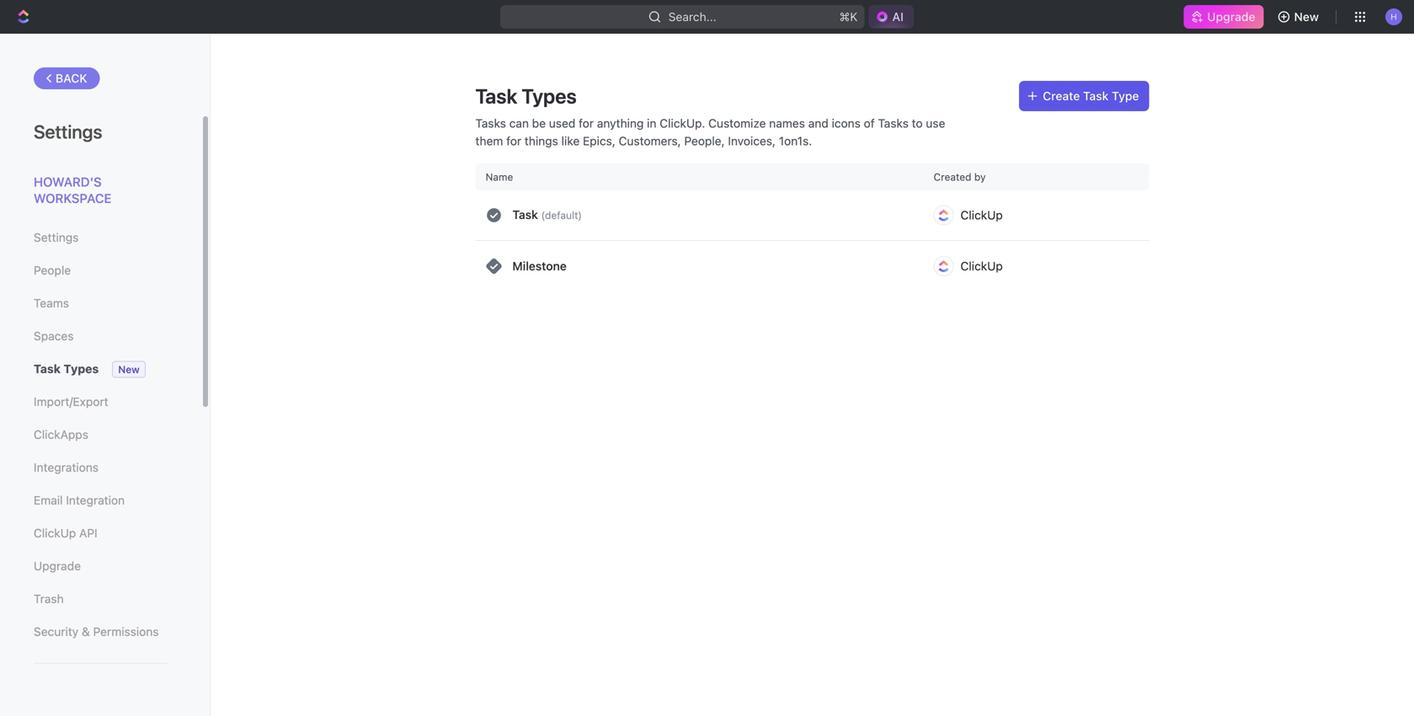 Task type: describe. For each thing, give the bounding box(es) containing it.
task inside button
[[1084, 89, 1109, 103]]

1 horizontal spatial task types
[[476, 84, 577, 108]]

clickup api link
[[34, 519, 168, 548]]

integrations link
[[34, 453, 168, 482]]

1 horizontal spatial types
[[522, 84, 577, 108]]

back link
[[34, 67, 100, 89]]

clickup for milestone
[[961, 259, 1003, 273]]

upgrade inside settings element
[[34, 559, 81, 573]]

names
[[769, 116, 805, 130]]

(default)
[[541, 210, 582, 221]]

and
[[809, 116, 829, 130]]

tasks can be used for anything in clickup. customize names and icons of tasks to use them for things like epics, customers, people, invoices, 1on1s.
[[476, 116, 946, 148]]

h
[[1391, 12, 1398, 21]]

customize
[[709, 116, 766, 130]]

clickup inside settings element
[[34, 526, 76, 540]]

&
[[82, 625, 90, 639]]

0 horizontal spatial for
[[507, 134, 522, 148]]

2 tasks from the left
[[878, 116, 909, 130]]

1 horizontal spatial upgrade link
[[1184, 5, 1264, 29]]

clickapps
[[34, 428, 88, 441]]

people link
[[34, 256, 168, 285]]

create task type button
[[1020, 81, 1150, 111]]

clickapps link
[[34, 420, 168, 449]]

settings link
[[34, 223, 168, 252]]

in
[[647, 116, 657, 130]]

epics,
[[583, 134, 616, 148]]

1 settings from the top
[[34, 120, 102, 142]]

0 horizontal spatial upgrade link
[[34, 552, 168, 581]]

email integration
[[34, 493, 125, 507]]

new inside settings element
[[118, 364, 140, 375]]

name
[[486, 171, 513, 183]]

task inside settings element
[[34, 362, 61, 376]]

task left (default) on the left top of page
[[513, 208, 538, 222]]

created
[[934, 171, 972, 183]]

security & permissions link
[[34, 618, 168, 646]]

spaces link
[[34, 322, 168, 351]]

anything
[[597, 116, 644, 130]]

created by
[[934, 171, 986, 183]]

security
[[34, 625, 79, 639]]



Task type: locate. For each thing, give the bounding box(es) containing it.
of
[[864, 116, 875, 130]]

for up epics,
[[579, 116, 594, 130]]

1 horizontal spatial upgrade
[[1208, 10, 1256, 24]]

security & permissions
[[34, 625, 159, 639]]

tasks
[[476, 116, 506, 130], [878, 116, 909, 130]]

upgrade down the clickup api
[[34, 559, 81, 573]]

0 vertical spatial clickup
[[961, 208, 1003, 222]]

settings
[[34, 120, 102, 142], [34, 230, 79, 244]]

0 vertical spatial new
[[1295, 10, 1319, 24]]

icons
[[832, 116, 861, 130]]

by
[[975, 171, 986, 183]]

create task type
[[1043, 89, 1140, 103]]

upgrade left the new button
[[1208, 10, 1256, 24]]

task left type
[[1084, 89, 1109, 103]]

1 vertical spatial for
[[507, 134, 522, 148]]

integrations
[[34, 460, 99, 474]]

ai
[[893, 10, 904, 24]]

0 vertical spatial task types
[[476, 84, 577, 108]]

them
[[476, 134, 503, 148]]

customers,
[[619, 134, 681, 148]]

1 horizontal spatial for
[[579, 116, 594, 130]]

types up be
[[522, 84, 577, 108]]

to
[[912, 116, 923, 130]]

task types up can
[[476, 84, 577, 108]]

h button
[[1381, 3, 1408, 30]]

2 vertical spatial clickup
[[34, 526, 76, 540]]

new inside button
[[1295, 10, 1319, 24]]

types inside settings element
[[64, 362, 99, 376]]

task down spaces
[[34, 362, 61, 376]]

1 vertical spatial upgrade
[[34, 559, 81, 573]]

upgrade
[[1208, 10, 1256, 24], [34, 559, 81, 573]]

email integration link
[[34, 486, 168, 515]]

1 vertical spatial clickup
[[961, 259, 1003, 273]]

task types inside settings element
[[34, 362, 99, 376]]

settings inside the settings link
[[34, 230, 79, 244]]

2 settings from the top
[[34, 230, 79, 244]]

things
[[525, 134, 558, 148]]

invoices,
[[728, 134, 776, 148]]

tasks left to at the top of page
[[878, 116, 909, 130]]

import/export link
[[34, 388, 168, 416]]

settings up people
[[34, 230, 79, 244]]

1 horizontal spatial new
[[1295, 10, 1319, 24]]

for down can
[[507, 134, 522, 148]]

back
[[56, 71, 87, 85]]

1 vertical spatial task types
[[34, 362, 99, 376]]

0 vertical spatial types
[[522, 84, 577, 108]]

teams link
[[34, 289, 168, 318]]

milestone
[[513, 259, 567, 273]]

teams
[[34, 296, 69, 310]]

permissions
[[93, 625, 159, 639]]

be
[[532, 116, 546, 130]]

import/export
[[34, 395, 108, 409]]

⌘k
[[840, 10, 858, 24]]

clickup.
[[660, 116, 706, 130]]

0 horizontal spatial new
[[118, 364, 140, 375]]

0 horizontal spatial tasks
[[476, 116, 506, 130]]

workspace
[[34, 191, 112, 206]]

people
[[34, 263, 71, 277]]

settings up howard's
[[34, 120, 102, 142]]

search...
[[669, 10, 717, 24]]

used
[[549, 116, 576, 130]]

clickup api
[[34, 526, 97, 540]]

1 vertical spatial types
[[64, 362, 99, 376]]

task (default)
[[513, 208, 582, 222]]

1 vertical spatial upgrade link
[[34, 552, 168, 581]]

task types up import/export
[[34, 362, 99, 376]]

howard's
[[34, 174, 102, 189]]

1on1s.
[[779, 134, 812, 148]]

0 vertical spatial upgrade
[[1208, 10, 1256, 24]]

0 horizontal spatial task types
[[34, 362, 99, 376]]

can
[[509, 116, 529, 130]]

1 vertical spatial settings
[[34, 230, 79, 244]]

upgrade link down clickup api link at the left bottom of page
[[34, 552, 168, 581]]

clickup
[[961, 208, 1003, 222], [961, 259, 1003, 273], [34, 526, 76, 540]]

upgrade link
[[1184, 5, 1264, 29], [34, 552, 168, 581]]

0 vertical spatial for
[[579, 116, 594, 130]]

like
[[562, 134, 580, 148]]

email
[[34, 493, 63, 507]]

type
[[1112, 89, 1140, 103]]

task types
[[476, 84, 577, 108], [34, 362, 99, 376]]

new button
[[1271, 3, 1330, 30]]

integration
[[66, 493, 125, 507]]

0 vertical spatial settings
[[34, 120, 102, 142]]

ai button
[[869, 5, 914, 29]]

0 horizontal spatial upgrade
[[34, 559, 81, 573]]

howard's workspace
[[34, 174, 112, 206]]

spaces
[[34, 329, 74, 343]]

trash
[[34, 592, 64, 606]]

new
[[1295, 10, 1319, 24], [118, 364, 140, 375]]

clickup for task
[[961, 208, 1003, 222]]

task up can
[[476, 84, 518, 108]]

for
[[579, 116, 594, 130], [507, 134, 522, 148]]

0 vertical spatial upgrade link
[[1184, 5, 1264, 29]]

1 horizontal spatial tasks
[[878, 116, 909, 130]]

upgrade link left the new button
[[1184, 5, 1264, 29]]

trash link
[[34, 585, 168, 613]]

1 vertical spatial new
[[118, 364, 140, 375]]

types
[[522, 84, 577, 108], [64, 362, 99, 376]]

use
[[926, 116, 946, 130]]

types up import/export
[[64, 362, 99, 376]]

1 tasks from the left
[[476, 116, 506, 130]]

tasks up them
[[476, 116, 506, 130]]

create
[[1043, 89, 1080, 103]]

task
[[476, 84, 518, 108], [1084, 89, 1109, 103], [513, 208, 538, 222], [34, 362, 61, 376]]

settings element
[[0, 34, 211, 716]]

0 horizontal spatial types
[[64, 362, 99, 376]]

people,
[[685, 134, 725, 148]]

api
[[79, 526, 97, 540]]



Task type: vqa. For each thing, say whether or not it's contained in the screenshot.
App in button
no



